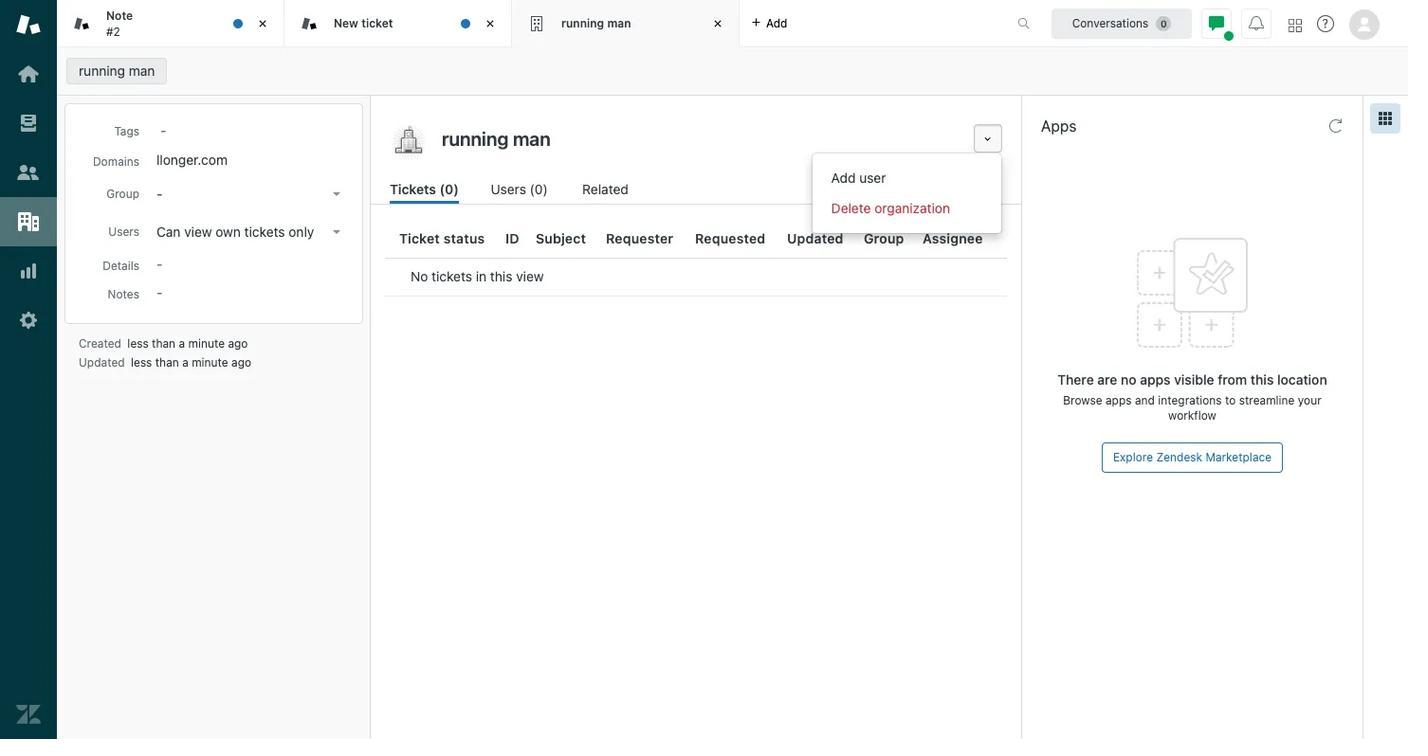 Task type: locate. For each thing, give the bounding box(es) containing it.
tickets
[[390, 181, 436, 197]]

less
[[127, 337, 149, 351], [131, 356, 152, 370]]

users (0)
[[491, 181, 548, 197]]

updated down delete
[[787, 230, 844, 246]]

0 horizontal spatial this
[[490, 268, 513, 285]]

less right created
[[127, 337, 149, 351]]

(0)
[[440, 181, 459, 197], [530, 181, 548, 197]]

0 vertical spatial apps
[[1140, 372, 1171, 388]]

1 vertical spatial tickets
[[432, 268, 472, 285]]

2 close image from the left
[[708, 14, 727, 33]]

user
[[859, 170, 886, 186]]

apps
[[1140, 372, 1171, 388], [1106, 394, 1132, 408]]

created
[[79, 337, 121, 351]]

group
[[106, 187, 139, 201], [864, 230, 904, 246]]

close image
[[481, 14, 500, 33], [708, 14, 727, 33]]

explore
[[1113, 450, 1153, 465]]

1 vertical spatial less
[[131, 356, 152, 370]]

updated down created
[[79, 356, 125, 370]]

1 vertical spatial running
[[79, 63, 125, 79]]

notes
[[108, 287, 139, 302]]

tags
[[114, 124, 139, 138]]

man
[[607, 16, 631, 30], [129, 63, 155, 79]]

close image
[[253, 14, 272, 33]]

0 horizontal spatial updated
[[79, 356, 125, 370]]

1 (0) from the left
[[440, 181, 459, 197]]

arrow down image left tickets
[[333, 193, 340, 196]]

0 horizontal spatial apps
[[1106, 394, 1132, 408]]

running man tab
[[512, 0, 740, 47]]

users
[[491, 181, 526, 197], [108, 225, 139, 239]]

grid
[[371, 220, 1021, 740]]

1 vertical spatial users
[[108, 225, 139, 239]]

zendesk support image
[[16, 12, 41, 37]]

arrow down image inside can view own tickets only button
[[333, 230, 340, 234]]

your
[[1298, 394, 1322, 408]]

arrow down image for can view own tickets only
[[333, 230, 340, 234]]

running inside tab
[[561, 16, 604, 30]]

0 vertical spatial tickets
[[244, 224, 285, 240]]

1 vertical spatial apps
[[1106, 394, 1132, 408]]

views image
[[16, 111, 41, 136]]

updated inside created less than a minute ago updated less than a minute ago
[[79, 356, 125, 370]]

new ticket
[[334, 16, 393, 30]]

1 horizontal spatial running
[[561, 16, 604, 30]]

apps up and on the bottom of the page
[[1140, 372, 1171, 388]]

workflow
[[1169, 409, 1217, 423]]

view
[[184, 224, 212, 240], [516, 268, 544, 285]]

tab containing note
[[57, 0, 285, 47]]

tickets (0)
[[390, 181, 459, 197]]

created less than a minute ago updated less than a minute ago
[[79, 337, 251, 370]]

tabs tab list
[[57, 0, 998, 47]]

-
[[156, 186, 163, 202]]

1 arrow down image from the top
[[333, 193, 340, 196]]

requester
[[606, 230, 674, 246]]

1 vertical spatial than
[[155, 356, 179, 370]]

tickets (0) link
[[390, 179, 459, 204]]

organization
[[875, 200, 950, 216]]

running
[[561, 16, 604, 30], [79, 63, 125, 79]]

group down delete organization
[[864, 230, 904, 246]]

apps
[[1041, 118, 1077, 135]]

#2
[[106, 24, 120, 38]]

0 horizontal spatial running man
[[79, 63, 155, 79]]

0 horizontal spatial close image
[[481, 14, 500, 33]]

1 vertical spatial man
[[129, 63, 155, 79]]

less down notes
[[131, 356, 152, 370]]

tickets right own
[[244, 224, 285, 240]]

man inside tab
[[607, 16, 631, 30]]

this right in
[[490, 268, 513, 285]]

1 horizontal spatial group
[[864, 230, 904, 246]]

0 vertical spatial running
[[561, 16, 604, 30]]

conversations
[[1072, 16, 1149, 30]]

conversations button
[[1052, 8, 1192, 38]]

arrow down image
[[333, 193, 340, 196], [333, 230, 340, 234]]

updated
[[787, 230, 844, 246], [79, 356, 125, 370]]

zendesk products image
[[1289, 18, 1302, 32]]

None text field
[[436, 124, 966, 153]]

running man
[[561, 16, 631, 30], [79, 63, 155, 79]]

there
[[1058, 372, 1094, 388]]

1 close image from the left
[[481, 14, 500, 33]]

explore zendesk marketplace button
[[1102, 443, 1283, 473]]

0 vertical spatial updated
[[787, 230, 844, 246]]

(0) up the subject
[[530, 181, 548, 197]]

new ticket tab
[[285, 0, 512, 47]]

location
[[1278, 372, 1328, 388]]

1 vertical spatial minute
[[192, 356, 228, 370]]

this up streamline
[[1251, 372, 1274, 388]]

0 vertical spatial view
[[184, 224, 212, 240]]

than
[[152, 337, 176, 351], [155, 356, 179, 370]]

this
[[490, 268, 513, 285], [1251, 372, 1274, 388]]

tickets left in
[[432, 268, 472, 285]]

can
[[156, 224, 181, 240]]

running man link
[[66, 58, 167, 84]]

0 vertical spatial running man
[[561, 16, 631, 30]]

0 horizontal spatial view
[[184, 224, 212, 240]]

tab
[[57, 0, 285, 47]]

delete
[[831, 200, 871, 216]]

1 horizontal spatial close image
[[708, 14, 727, 33]]

ago
[[228, 337, 248, 351], [231, 356, 251, 370]]

in
[[476, 268, 487, 285]]

arrow down image inside - button
[[333, 193, 340, 196]]

0 horizontal spatial running
[[79, 63, 125, 79]]

a
[[179, 337, 185, 351], [182, 356, 189, 370]]

1 horizontal spatial (0)
[[530, 181, 548, 197]]

users up details
[[108, 225, 139, 239]]

can view own tickets only
[[156, 224, 314, 240]]

1 horizontal spatial view
[[516, 268, 544, 285]]

close image inside new ticket tab
[[481, 14, 500, 33]]

customers image
[[16, 160, 41, 185]]

0 horizontal spatial users
[[108, 225, 139, 239]]

tickets inside grid
[[432, 268, 472, 285]]

2 (0) from the left
[[530, 181, 548, 197]]

1 horizontal spatial man
[[607, 16, 631, 30]]

man inside secondary element
[[129, 63, 155, 79]]

main element
[[0, 0, 57, 740]]

minute
[[188, 337, 225, 351], [192, 356, 228, 370]]

this inside grid
[[490, 268, 513, 285]]

0 vertical spatial a
[[179, 337, 185, 351]]

0 vertical spatial this
[[490, 268, 513, 285]]

visible
[[1174, 372, 1215, 388]]

0 vertical spatial users
[[491, 181, 526, 197]]

1 horizontal spatial tickets
[[432, 268, 472, 285]]

group down domains on the top left
[[106, 187, 139, 201]]

0 vertical spatial arrow down image
[[333, 193, 340, 196]]

1 vertical spatial arrow down image
[[333, 230, 340, 234]]

(0) right tickets
[[440, 181, 459, 197]]

id
[[505, 230, 520, 246]]

ticket
[[399, 230, 440, 246]]

view down id
[[516, 268, 544, 285]]

users up id
[[491, 181, 526, 197]]

own
[[216, 224, 241, 240]]

no
[[1121, 372, 1137, 388]]

view inside button
[[184, 224, 212, 240]]

new
[[334, 16, 358, 30]]

1 vertical spatial running man
[[79, 63, 155, 79]]

0 horizontal spatial tickets
[[244, 224, 285, 240]]

related link
[[582, 179, 631, 204]]

0 vertical spatial than
[[152, 337, 176, 351]]

1 horizontal spatial this
[[1251, 372, 1274, 388]]

tickets
[[244, 224, 285, 240], [432, 268, 472, 285]]

apps down "no"
[[1106, 394, 1132, 408]]

0 horizontal spatial man
[[129, 63, 155, 79]]

are
[[1098, 372, 1118, 388]]

1 vertical spatial updated
[[79, 356, 125, 370]]

2 arrow down image from the top
[[333, 230, 340, 234]]

arrow down image right only at top
[[333, 230, 340, 234]]

0 horizontal spatial (0)
[[440, 181, 459, 197]]

1 vertical spatial group
[[864, 230, 904, 246]]

0 vertical spatial group
[[106, 187, 139, 201]]

no tickets in this view
[[411, 268, 544, 285]]

0 vertical spatial man
[[607, 16, 631, 30]]

can view own tickets only button
[[151, 219, 348, 246]]

1 horizontal spatial users
[[491, 181, 526, 197]]

1 horizontal spatial running man
[[561, 16, 631, 30]]

1 horizontal spatial updated
[[787, 230, 844, 246]]

1 vertical spatial view
[[516, 268, 544, 285]]

1 vertical spatial this
[[1251, 372, 1274, 388]]

view right can
[[184, 224, 212, 240]]

1 vertical spatial a
[[182, 356, 189, 370]]

this inside there are no apps visible from this location browse apps and integrations to streamline your workflow
[[1251, 372, 1274, 388]]

reporting image
[[16, 259, 41, 284]]

llonger.com
[[156, 152, 228, 168]]

there are no apps visible from this location browse apps and integrations to streamline your workflow
[[1058, 372, 1328, 423]]

running man inside tab
[[561, 16, 631, 30]]



Task type: vqa. For each thing, say whether or not it's contained in the screenshot.
the Related link
yes



Task type: describe. For each thing, give the bounding box(es) containing it.
domains
[[93, 155, 139, 169]]

apps image
[[1378, 111, 1393, 126]]

zendesk image
[[16, 703, 41, 727]]

- field
[[153, 119, 348, 140]]

notifications image
[[1249, 16, 1264, 31]]

- button
[[151, 181, 348, 208]]

add
[[766, 16, 788, 30]]

subject
[[536, 230, 586, 246]]

1 vertical spatial ago
[[231, 356, 251, 370]]

admin image
[[16, 308, 41, 333]]

running man inside secondary element
[[79, 63, 155, 79]]

related
[[582, 181, 629, 197]]

users for users (0)
[[491, 181, 526, 197]]

marketplace
[[1206, 450, 1272, 465]]

ticket status
[[399, 230, 485, 246]]

1 horizontal spatial apps
[[1140, 372, 1171, 388]]

delete organization
[[831, 200, 950, 216]]

close image inside running man tab
[[708, 14, 727, 33]]

0 vertical spatial minute
[[188, 337, 225, 351]]

streamline
[[1239, 394, 1295, 408]]

get help image
[[1317, 15, 1334, 32]]

zendesk
[[1156, 450, 1203, 465]]

get started image
[[16, 62, 41, 86]]

0 horizontal spatial group
[[106, 187, 139, 201]]

only
[[289, 224, 314, 240]]

group inside grid
[[864, 230, 904, 246]]

users for users
[[108, 225, 139, 239]]

status
[[444, 230, 485, 246]]

requested
[[695, 230, 766, 246]]

delete organization link
[[812, 193, 1002, 224]]

assignee
[[923, 230, 983, 246]]

add user link
[[812, 163, 1002, 193]]

running inside secondary element
[[79, 63, 125, 79]]

from
[[1218, 372, 1247, 388]]

browse
[[1063, 394, 1103, 408]]

integrations
[[1158, 394, 1222, 408]]

organizations image
[[16, 210, 41, 234]]

note
[[106, 9, 133, 23]]

add button
[[740, 0, 799, 46]]

users (0) link
[[491, 179, 551, 204]]

0 vertical spatial less
[[127, 337, 149, 351]]

to
[[1225, 394, 1236, 408]]

tickets inside button
[[244, 224, 285, 240]]

ticket
[[361, 16, 393, 30]]

details
[[103, 259, 139, 273]]

secondary element
[[57, 52, 1408, 90]]

icon_org image
[[390, 124, 428, 162]]

grid containing ticket status
[[371, 220, 1021, 740]]

button displays agent's chat status as online. image
[[1209, 16, 1224, 31]]

0 vertical spatial ago
[[228, 337, 248, 351]]

add
[[831, 170, 856, 186]]

no
[[411, 268, 428, 285]]

(0) for users (0)
[[530, 181, 548, 197]]

and
[[1135, 394, 1155, 408]]

note #2
[[106, 9, 133, 38]]

add user
[[831, 170, 886, 186]]

arrow down image for -
[[333, 193, 340, 196]]

explore zendesk marketplace
[[1113, 450, 1272, 465]]

(0) for tickets (0)
[[440, 181, 459, 197]]



